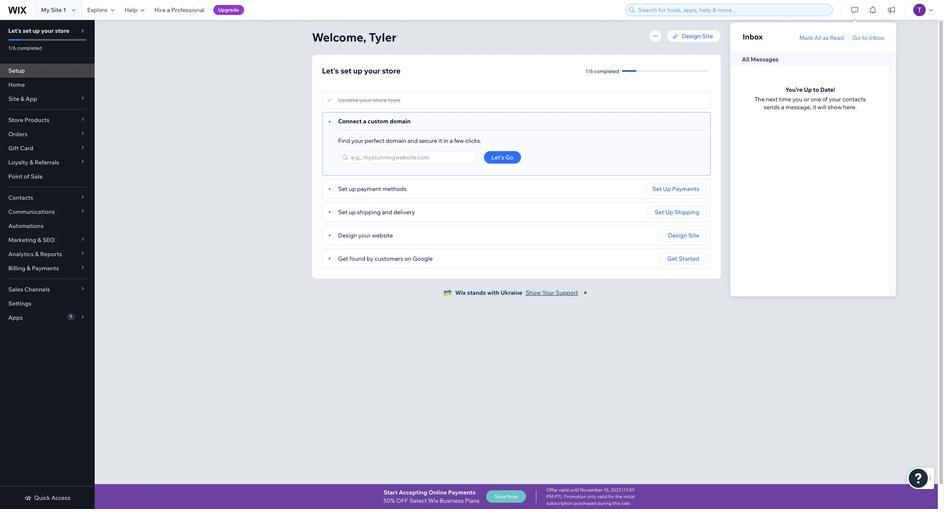 Task type: describe. For each thing, give the bounding box(es) containing it.
1 horizontal spatial 1/6
[[586, 68, 594, 74]]

professional
[[171, 6, 205, 14]]

of inside you're up to date! the next time you or one of your contacts sends a message, it will show here.
[[823, 95, 828, 103]]

will
[[818, 103, 827, 111]]

site inside "link"
[[703, 32, 714, 40]]

plans
[[465, 497, 480, 505]]

1 horizontal spatial valid
[[598, 494, 608, 500]]

mark
[[800, 34, 814, 42]]

connect a custom domain
[[338, 118, 411, 125]]

0 vertical spatial all
[[815, 34, 822, 42]]

save
[[495, 494, 506, 500]]

sends
[[764, 103, 780, 111]]

automations
[[8, 222, 44, 230]]

1/6 inside sidebar element
[[8, 45, 16, 51]]

quick access button
[[24, 494, 70, 502]]

secure
[[419, 137, 438, 145]]

found
[[350, 255, 366, 263]]

pt).
[[555, 494, 563, 500]]

gift card
[[8, 145, 33, 152]]

set for set up payments
[[653, 185, 662, 193]]

analytics & reports button
[[0, 247, 95, 261]]

settings
[[8, 300, 31, 307]]

quick
[[34, 494, 50, 502]]

site inside popup button
[[8, 95, 19, 103]]

read
[[831, 34, 845, 42]]

find
[[338, 137, 350, 145]]

let's inside sidebar element
[[8, 27, 21, 34]]

15,
[[604, 487, 610, 493]]

design site inside button
[[668, 232, 700, 239]]

a left custom
[[363, 118, 367, 125]]

design site button
[[661, 229, 707, 242]]

50%
[[384, 497, 395, 505]]

(11:59
[[623, 487, 635, 493]]

update your store type
[[338, 96, 401, 104]]

start
[[384, 489, 398, 496]]

automations link
[[0, 219, 95, 233]]

domain for custom
[[390, 118, 411, 125]]

get started
[[668, 255, 700, 263]]

point of sale
[[8, 173, 43, 180]]

get for get found by customers on google
[[338, 255, 348, 263]]

sale.
[[622, 501, 631, 506]]

explore
[[87, 6, 108, 14]]

set for set up shipping and delivery
[[338, 209, 348, 216]]

sales channels
[[8, 286, 50, 293]]

1 horizontal spatial completed
[[595, 68, 620, 74]]

sales
[[8, 286, 23, 293]]

your right find
[[352, 137, 364, 145]]

for
[[609, 494, 615, 500]]

domain for perfect
[[386, 137, 406, 145]]

orders
[[8, 130, 28, 138]]

store products
[[8, 116, 50, 124]]

e.g., mystunningwebsite.com field
[[349, 152, 475, 163]]

payments for billing & payments
[[32, 265, 59, 272]]

save now button
[[487, 491, 527, 503]]

set for set up payment methods
[[338, 185, 348, 193]]

select
[[410, 497, 427, 505]]

1 vertical spatial store
[[382, 66, 401, 76]]

update
[[338, 96, 359, 104]]

1 vertical spatial let's
[[322, 66, 339, 76]]

products
[[25, 116, 50, 124]]

offer
[[547, 487, 558, 493]]

stands
[[467, 289, 486, 297]]

my site 1
[[41, 6, 66, 14]]

purchased
[[574, 501, 597, 506]]

set up payments
[[653, 185, 700, 193]]

go to inbox button
[[853, 34, 884, 42]]

up for shipping
[[666, 209, 674, 216]]

referrals
[[35, 159, 59, 166]]

point
[[8, 173, 23, 180]]

analytics & reports
[[8, 251, 62, 258]]

the
[[616, 494, 623, 500]]

you're up to date! the next time you or one of your contacts sends a message, it will show here.
[[755, 86, 867, 111]]

here.
[[844, 103, 857, 111]]

& for site
[[21, 95, 24, 103]]

settings link
[[0, 297, 95, 311]]

shipping
[[357, 209, 381, 216]]

my
[[41, 6, 50, 14]]

0 vertical spatial go
[[853, 34, 861, 42]]

site right my at top
[[51, 6, 62, 14]]

contacts button
[[0, 191, 95, 205]]

orders button
[[0, 127, 95, 141]]

your up update your store type
[[364, 66, 381, 76]]

access
[[51, 494, 70, 502]]

save now
[[495, 494, 518, 500]]

site & app
[[8, 95, 37, 103]]

let's go
[[492, 154, 514, 161]]

0 horizontal spatial all
[[742, 56, 750, 63]]

a right hire
[[167, 6, 170, 14]]

sidebar element
[[0, 20, 95, 509]]

help button
[[120, 0, 149, 20]]

1 inside sidebar element
[[70, 314, 72, 319]]

Search for tools, apps, help & more... field
[[636, 4, 830, 16]]

on
[[405, 255, 412, 263]]

apps
[[8, 314, 23, 322]]

app
[[26, 95, 37, 103]]

your
[[543, 289, 555, 297]]

site & app button
[[0, 92, 95, 106]]

connect
[[338, 118, 362, 125]]

store inside sidebar element
[[55, 27, 70, 34]]

1 horizontal spatial let's set up your store
[[322, 66, 401, 76]]

setup link
[[0, 64, 95, 78]]

delivery
[[394, 209, 415, 216]]

to inside you're up to date! the next time you or one of your contacts sends a message, it will show here.
[[814, 86, 820, 93]]

go inside "button"
[[506, 154, 514, 161]]

billing & payments
[[8, 265, 59, 272]]

contacts
[[843, 95, 867, 103]]

show
[[828, 103, 842, 111]]

help
[[125, 6, 137, 14]]

design site inside "link"
[[682, 32, 714, 40]]

wix inside start accepting online payments 50% off select wix business plans
[[428, 497, 439, 505]]

in
[[444, 137, 449, 145]]

you
[[793, 95, 803, 103]]

customers
[[375, 255, 404, 263]]

billing & payments button
[[0, 261, 95, 275]]

& for marketing
[[38, 236, 41, 244]]

mark all as read button
[[800, 34, 845, 42]]



Task type: locate. For each thing, give the bounding box(es) containing it.
go
[[853, 34, 861, 42], [506, 154, 514, 161]]

all left 'messages'
[[742, 56, 750, 63]]

& inside site & app popup button
[[21, 95, 24, 103]]

site inside button
[[689, 232, 700, 239]]

2 vertical spatial up
[[666, 209, 674, 216]]

hire
[[154, 6, 166, 14]]

until
[[570, 487, 580, 493]]

by
[[367, 255, 374, 263]]

let's go button
[[484, 151, 521, 164]]

1 horizontal spatial go
[[853, 34, 861, 42]]

1 vertical spatial payments
[[32, 265, 59, 272]]

gift card button
[[0, 141, 95, 155]]

loyalty & referrals button
[[0, 155, 95, 170]]

& left reports
[[35, 251, 39, 258]]

& inside loyalty & referrals dropdown button
[[30, 159, 33, 166]]

your right the update
[[360, 96, 372, 104]]

get found by customers on google
[[338, 255, 433, 263]]

mark all as read
[[800, 34, 845, 42]]

off
[[397, 497, 408, 505]]

0 vertical spatial let's set up your store
[[8, 27, 70, 34]]

up inside set up shipping button
[[666, 209, 674, 216]]

valid up pt).
[[559, 487, 569, 493]]

up inside sidebar element
[[33, 27, 40, 34]]

1 horizontal spatial 1
[[70, 314, 72, 319]]

up left shipping
[[349, 209, 356, 216]]

0 vertical spatial valid
[[559, 487, 569, 493]]

domain right perfect
[[386, 137, 406, 145]]

0 horizontal spatial and
[[382, 209, 392, 216]]

all left as
[[815, 34, 822, 42]]

upgrade button
[[213, 5, 244, 15]]

google
[[413, 255, 433, 263]]

of
[[823, 95, 828, 103], [24, 173, 29, 180]]

0 horizontal spatial get
[[338, 255, 348, 263]]

november
[[581, 487, 603, 493]]

1 vertical spatial let's set up your store
[[322, 66, 401, 76]]

site down the home
[[8, 95, 19, 103]]

perfect
[[365, 137, 385, 145]]

sales channels button
[[0, 283, 95, 297]]

design inside "link"
[[682, 32, 701, 40]]

get inside button
[[668, 255, 678, 263]]

up inside you're up to date! the next time you or one of your contacts sends a message, it will show here.
[[804, 86, 812, 93]]

1 vertical spatial up
[[663, 185, 671, 193]]

to
[[863, 34, 868, 42], [814, 86, 820, 93]]

quick access
[[34, 494, 70, 502]]

inbox up all messages
[[743, 32, 763, 42]]

1 vertical spatial 1/6 completed
[[586, 68, 620, 74]]

up left shipping
[[666, 209, 674, 216]]

1 vertical spatial valid
[[598, 494, 608, 500]]

0 vertical spatial 1/6 completed
[[8, 45, 42, 51]]

1 vertical spatial all
[[742, 56, 750, 63]]

ukraine
[[501, 289, 523, 297]]

date!
[[821, 86, 836, 93]]

it left will
[[813, 103, 817, 111]]

up left payment
[[349, 185, 356, 193]]

payments inside dropdown button
[[32, 265, 59, 272]]

& right billing
[[27, 265, 31, 272]]

let's set up your store up update your store type
[[322, 66, 401, 76]]

2 horizontal spatial payments
[[673, 185, 700, 193]]

show your support button
[[526, 289, 579, 297]]

0 horizontal spatial of
[[24, 173, 29, 180]]

0 vertical spatial it
[[813, 103, 817, 111]]

1 get from the left
[[338, 255, 348, 263]]

wix left the stands
[[455, 289, 466, 297]]

loyalty
[[8, 159, 28, 166]]

few
[[454, 137, 464, 145]]

welcome, tyler
[[312, 30, 397, 44]]

up for payments
[[663, 185, 671, 193]]

0 vertical spatial 1/6
[[8, 45, 16, 51]]

1 vertical spatial to
[[814, 86, 820, 93]]

1 vertical spatial completed
[[595, 68, 620, 74]]

up up setup link on the top
[[33, 27, 40, 34]]

0 horizontal spatial to
[[814, 86, 820, 93]]

1 vertical spatial 1
[[70, 314, 72, 319]]

0 vertical spatial domain
[[390, 118, 411, 125]]

wix down online
[[428, 497, 439, 505]]

to up one
[[814, 86, 820, 93]]

inbox
[[743, 32, 763, 42], [870, 34, 884, 42]]

your up show
[[830, 95, 842, 103]]

1/6 completed inside sidebar element
[[8, 45, 42, 51]]

of inside sidebar element
[[24, 173, 29, 180]]

payments inside button
[[673, 185, 700, 193]]

store up type
[[382, 66, 401, 76]]

you're
[[786, 86, 803, 93]]

completed inside sidebar element
[[17, 45, 42, 51]]

up up 'or'
[[804, 86, 812, 93]]

a right in
[[450, 137, 453, 145]]

set up shipping and delivery
[[338, 209, 415, 216]]

channels
[[24, 286, 50, 293]]

store products button
[[0, 113, 95, 127]]

wix stands with ukraine show your support
[[455, 289, 579, 297]]

welcome,
[[312, 30, 367, 44]]

valid up during
[[598, 494, 608, 500]]

1 horizontal spatial 1/6 completed
[[586, 68, 620, 74]]

0 horizontal spatial go
[[506, 154, 514, 161]]

0 vertical spatial of
[[823, 95, 828, 103]]

your inside you're up to date! the next time you or one of your contacts sends a message, it will show here.
[[830, 95, 842, 103]]

1 vertical spatial 1/6
[[586, 68, 594, 74]]

& for billing
[[27, 265, 31, 272]]

1 down settings link
[[70, 314, 72, 319]]

0 horizontal spatial inbox
[[743, 32, 763, 42]]

1 horizontal spatial of
[[823, 95, 828, 103]]

2 vertical spatial store
[[373, 96, 387, 104]]

analytics
[[8, 251, 34, 258]]

payments inside start accepting online payments 50% off select wix business plans
[[449, 489, 476, 496]]

and left 'delivery'
[[382, 209, 392, 216]]

loyalty & referrals
[[8, 159, 59, 166]]

gift
[[8, 145, 19, 152]]

pm
[[547, 494, 554, 500]]

let's inside let's go "button"
[[492, 154, 505, 161]]

get for get started
[[668, 255, 678, 263]]

set up setup
[[23, 27, 31, 34]]

of left sale
[[24, 173, 29, 180]]

subscription
[[547, 501, 573, 506]]

0 horizontal spatial let's
[[8, 27, 21, 34]]

design site link
[[667, 30, 721, 42]]

support
[[556, 289, 579, 297]]

up
[[804, 86, 812, 93], [663, 185, 671, 193], [666, 209, 674, 216]]

1 vertical spatial go
[[506, 154, 514, 161]]

0 horizontal spatial 1/6
[[8, 45, 16, 51]]

up for to
[[804, 86, 812, 93]]

0 horizontal spatial let's set up your store
[[8, 27, 70, 34]]

a inside you're up to date! the next time you or one of your contacts sends a message, it will show here.
[[782, 103, 785, 111]]

0 vertical spatial payments
[[673, 185, 700, 193]]

set inside sidebar element
[[23, 27, 31, 34]]

store down the my site 1
[[55, 27, 70, 34]]

2023
[[611, 487, 622, 493]]

0 vertical spatial completed
[[17, 45, 42, 51]]

payments for set up payments
[[673, 185, 700, 193]]

0 vertical spatial to
[[863, 34, 868, 42]]

store left type
[[373, 96, 387, 104]]

1 vertical spatial it
[[439, 137, 442, 145]]

2 vertical spatial let's
[[492, 154, 505, 161]]

0 horizontal spatial 1
[[63, 6, 66, 14]]

wix
[[455, 289, 466, 297], [428, 497, 439, 505]]

during
[[598, 501, 612, 506]]

find your perfect domain and secure it in a few clicks.
[[338, 137, 482, 145]]

time
[[780, 95, 792, 103]]

your inside sidebar element
[[41, 27, 54, 34]]

a down time
[[782, 103, 785, 111]]

0 horizontal spatial valid
[[559, 487, 569, 493]]

up inside set up payments button
[[663, 185, 671, 193]]

0 vertical spatial let's
[[8, 27, 21, 34]]

hire a professional
[[154, 6, 205, 14]]

business
[[440, 497, 464, 505]]

1 horizontal spatial and
[[408, 137, 418, 145]]

2 vertical spatial payments
[[449, 489, 476, 496]]

let's set up your store inside sidebar element
[[8, 27, 70, 34]]

1 horizontal spatial set
[[341, 66, 352, 76]]

your left website
[[359, 232, 371, 239]]

your down my at top
[[41, 27, 54, 34]]

initial
[[624, 494, 635, 500]]

1 vertical spatial domain
[[386, 137, 406, 145]]

up up set up shipping button
[[663, 185, 671, 193]]

design inside button
[[668, 232, 688, 239]]

payments up shipping
[[673, 185, 700, 193]]

1 horizontal spatial get
[[668, 255, 678, 263]]

0 horizontal spatial 1/6 completed
[[8, 45, 42, 51]]

only
[[588, 494, 597, 500]]

tyler
[[369, 30, 397, 44]]

0 horizontal spatial completed
[[17, 45, 42, 51]]

of up will
[[823, 95, 828, 103]]

let's set up your store down my at top
[[8, 27, 70, 34]]

payments up business
[[449, 489, 476, 496]]

site down search for tools, apps, help & more... field
[[703, 32, 714, 40]]

2 horizontal spatial let's
[[492, 154, 505, 161]]

0 vertical spatial store
[[55, 27, 70, 34]]

inbox right read
[[870, 34, 884, 42]]

1 vertical spatial of
[[24, 173, 29, 180]]

set for set up shipping
[[655, 209, 664, 216]]

with
[[488, 289, 500, 297]]

set up payments button
[[645, 183, 707, 195]]

1 vertical spatial design site
[[668, 232, 700, 239]]

& inside analytics & reports popup button
[[35, 251, 39, 258]]

0 vertical spatial 1
[[63, 6, 66, 14]]

1 horizontal spatial to
[[863, 34, 868, 42]]

marketing
[[8, 236, 36, 244]]

get started button
[[660, 253, 707, 265]]

1 horizontal spatial all
[[815, 34, 822, 42]]

0 horizontal spatial payments
[[32, 265, 59, 272]]

to right read
[[863, 34, 868, 42]]

or
[[804, 95, 810, 103]]

let's set up your store
[[8, 27, 70, 34], [322, 66, 401, 76]]

set up the update
[[341, 66, 352, 76]]

1 vertical spatial set
[[341, 66, 352, 76]]

& inside marketing & seo "popup button"
[[38, 236, 41, 244]]

0 horizontal spatial it
[[439, 137, 442, 145]]

website
[[372, 232, 393, 239]]

message,
[[786, 103, 812, 111]]

it inside you're up to date! the next time you or one of your contacts sends a message, it will show here.
[[813, 103, 817, 111]]

1 horizontal spatial inbox
[[870, 34, 884, 42]]

type
[[388, 96, 401, 104]]

1 horizontal spatial wix
[[455, 289, 466, 297]]

& left seo
[[38, 236, 41, 244]]

0 vertical spatial up
[[804, 86, 812, 93]]

1/6
[[8, 45, 16, 51], [586, 68, 594, 74]]

0 vertical spatial and
[[408, 137, 418, 145]]

communications button
[[0, 205, 95, 219]]

0 vertical spatial design site
[[682, 32, 714, 40]]

marketing & seo button
[[0, 233, 95, 247]]

& for analytics
[[35, 251, 39, 258]]

1 right my at top
[[63, 6, 66, 14]]

go to inbox
[[853, 34, 884, 42]]

get left started
[[668, 255, 678, 263]]

up up the update
[[353, 66, 363, 76]]

1 horizontal spatial let's
[[322, 66, 339, 76]]

now
[[507, 494, 518, 500]]

site up started
[[689, 232, 700, 239]]

0 vertical spatial set
[[23, 27, 31, 34]]

as
[[823, 34, 829, 42]]

1 vertical spatial and
[[382, 209, 392, 216]]

point of sale link
[[0, 170, 95, 184]]

1 horizontal spatial it
[[813, 103, 817, 111]]

all
[[815, 34, 822, 42], [742, 56, 750, 63]]

domain up find your perfect domain and secure it in a few clicks.
[[390, 118, 411, 125]]

and left secure on the top left of page
[[408, 137, 418, 145]]

set up shipping button
[[648, 206, 707, 219]]

& inside billing & payments dropdown button
[[27, 265, 31, 272]]

shipping
[[675, 209, 700, 216]]

1 horizontal spatial payments
[[449, 489, 476, 496]]

payments
[[673, 185, 700, 193], [32, 265, 59, 272], [449, 489, 476, 496]]

& for loyalty
[[30, 159, 33, 166]]

payments down analytics & reports popup button
[[32, 265, 59, 272]]

& left app
[[21, 95, 24, 103]]

next
[[767, 95, 778, 103]]

it left in
[[439, 137, 442, 145]]

set
[[23, 27, 31, 34], [341, 66, 352, 76]]

2 get from the left
[[668, 255, 678, 263]]

0 horizontal spatial set
[[23, 27, 31, 34]]

& right the loyalty
[[30, 159, 33, 166]]

0 horizontal spatial wix
[[428, 497, 439, 505]]

0 vertical spatial wix
[[455, 289, 466, 297]]

get left found
[[338, 255, 348, 263]]

1 vertical spatial wix
[[428, 497, 439, 505]]



Task type: vqa. For each thing, say whether or not it's contained in the screenshot.
the topmost Design Site
yes



